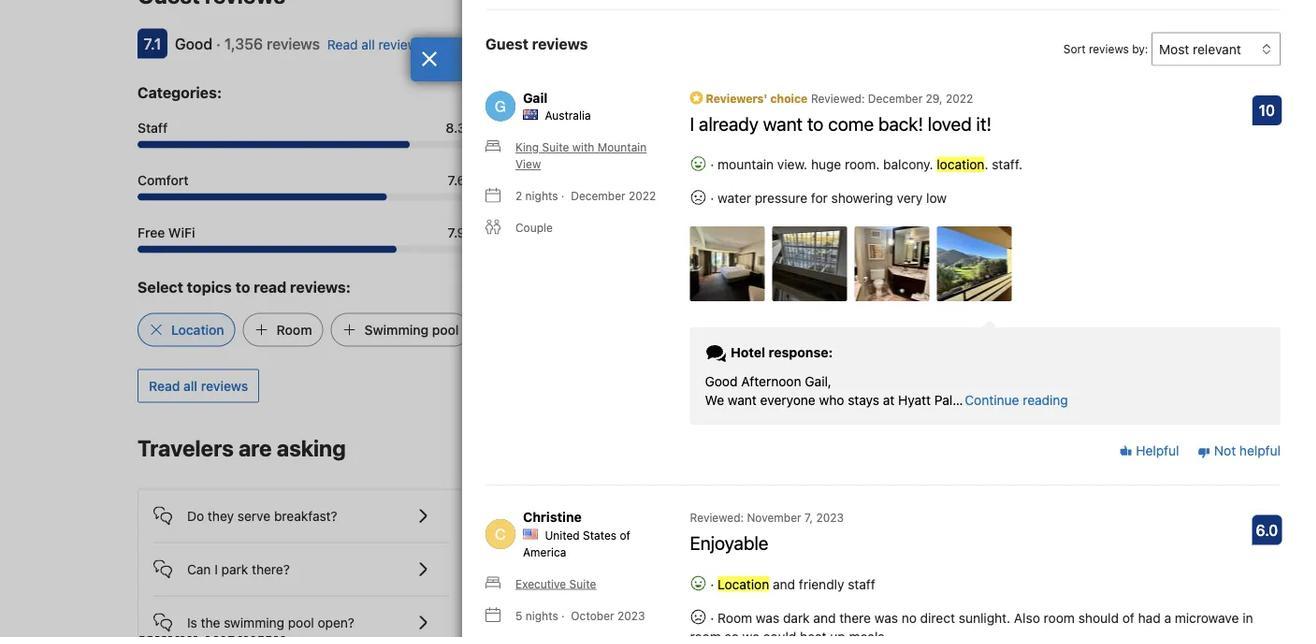 Task type: vqa. For each thing, say whether or not it's contained in the screenshot.
TO in List of reviews region
yes



Task type: locate. For each thing, give the bounding box(es) containing it.
2 horizontal spatial location
[[839, 172, 892, 188]]

7.1 for facilities
[[800, 120, 816, 135]]

i inside button
[[214, 561, 218, 577]]

huge
[[811, 157, 841, 172]]

1 horizontal spatial of
[[1122, 610, 1135, 625]]

for down huge
[[811, 190, 828, 206]]

for
[[526, 172, 543, 188], [811, 190, 828, 206]]

1 vertical spatial are
[[573, 506, 592, 522]]

comfort 7.6 meter
[[138, 193, 466, 201]]

1 horizontal spatial is
[[538, 576, 548, 592]]

there?
[[252, 561, 290, 577]]

0 vertical spatial room
[[277, 322, 312, 337]]

suite
[[542, 141, 569, 154], [569, 577, 596, 590]]

reviews:
[[290, 278, 351, 296]]

1 horizontal spatial good
[[705, 374, 738, 389]]

10
[[1259, 101, 1275, 119]]

of right states
[[620, 528, 630, 542]]

0 horizontal spatial and
[[675, 506, 697, 522]]

1 vertical spatial to
[[235, 278, 250, 296]]

1 horizontal spatial check-
[[701, 506, 742, 522]]

0 horizontal spatial all
[[183, 378, 197, 393]]

1 horizontal spatial read all reviews
[[327, 36, 424, 52]]

come
[[828, 112, 874, 134]]

pool inside button
[[288, 615, 314, 630]]

a right had
[[1164, 610, 1171, 625]]

i right can
[[214, 561, 218, 577]]

0 horizontal spatial pool
[[288, 615, 314, 630]]

2022 right 29,
[[946, 92, 973, 105]]

1 horizontal spatial are
[[573, 506, 592, 522]]

0 horizontal spatial room
[[690, 629, 721, 637]]

1 horizontal spatial a
[[1164, 610, 1171, 625]]

check- up enjoyable
[[701, 506, 742, 522]]

0 horizontal spatial was
[[756, 610, 779, 625]]

1 horizontal spatial i
[[690, 112, 694, 134]]

want down choice
[[763, 112, 803, 134]]

want
[[763, 112, 803, 134], [728, 392, 757, 408]]

in
[[660, 506, 671, 522], [1243, 610, 1253, 625]]

facilities
[[488, 120, 542, 135]]

friendly
[[799, 576, 844, 592]]

to left read
[[235, 278, 250, 296]]

7.1 down choice
[[800, 120, 816, 135]]

is the swimming pool open? button
[[153, 596, 450, 634]]

read up travelers at left bottom
[[149, 378, 180, 393]]

check- up is there a spa? button
[[619, 506, 660, 522]]

select
[[138, 278, 183, 296]]

nights
[[525, 189, 558, 202], [526, 609, 558, 622]]

0 vertical spatial suite
[[542, 141, 569, 154]]

there inside room was dark and there was no direct sunlight. also room should of had a microwave in room so we could heat up meals.
[[839, 610, 871, 625]]

a left spa?
[[586, 576, 593, 592]]

1 vertical spatial nights
[[526, 609, 558, 622]]

1 horizontal spatial room
[[718, 610, 752, 625]]

1 vertical spatial of
[[1122, 610, 1135, 625]]

1 check- from the left
[[619, 506, 660, 522]]

2 vertical spatial location
[[718, 576, 769, 592]]

are for asking
[[239, 435, 272, 461]]

the inside what are the check-in and check- out times?
[[596, 506, 615, 522]]

0 horizontal spatial a
[[586, 576, 593, 592]]

· left water at the right
[[710, 190, 714, 206]]

good for good · 1,356 reviews
[[175, 35, 212, 52]]

scored 6.0 element
[[1252, 515, 1282, 545]]

location down enjoyable
[[718, 576, 769, 592]]

pool right swimming on the bottom of page
[[432, 322, 459, 337]]

1 horizontal spatial all
[[361, 36, 375, 52]]

1 horizontal spatial reviewed:
[[811, 92, 865, 105]]

read left close image in the left top of the page
[[327, 36, 358, 52]]

room for room was dark and there was no direct sunlight. also room should of had a microwave in room so we could heat up meals.
[[718, 610, 752, 625]]

we
[[705, 392, 724, 408]]

executive suite
[[515, 577, 596, 590]]

are left the asking
[[239, 435, 272, 461]]

in right microwave
[[1243, 610, 1253, 625]]

1 vertical spatial suite
[[569, 577, 596, 590]]

room down read
[[277, 322, 312, 337]]

facilities 7.1 meter
[[488, 141, 816, 148]]

the up states
[[596, 506, 615, 522]]

1 vertical spatial 2022
[[629, 189, 656, 202]]

are
[[239, 435, 272, 461], [573, 506, 592, 522]]

0 horizontal spatial i
[[214, 561, 218, 577]]

i left already
[[690, 112, 694, 134]]

good up we at bottom right
[[705, 374, 738, 389]]

0 horizontal spatial are
[[239, 435, 272, 461]]

pool left open?
[[288, 615, 314, 630]]

0 vertical spatial reviewed:
[[811, 92, 865, 105]]

who
[[819, 392, 844, 408]]

1 vertical spatial room
[[718, 610, 752, 625]]

1 vertical spatial good
[[705, 374, 738, 389]]

0 vertical spatial 2022
[[946, 92, 973, 105]]

7,
[[805, 511, 813, 524]]

1 vertical spatial and
[[773, 576, 795, 592]]

2023 down spa?
[[617, 609, 645, 622]]

there up 5 nights · october 2023
[[551, 576, 583, 592]]

it!
[[976, 112, 992, 134]]

are up times?
[[573, 506, 592, 522]]

nights for christine
[[526, 609, 558, 622]]

1 vertical spatial is
[[187, 615, 197, 630]]

0 horizontal spatial check-
[[619, 506, 660, 522]]

rated good element
[[175, 35, 212, 52]]

reviewed: up enjoyable
[[690, 511, 744, 524]]

a
[[586, 576, 593, 592], [1164, 610, 1171, 625]]

review categories element
[[138, 81, 222, 103]]

there inside button
[[551, 576, 583, 592]]

was up could at the right bottom of page
[[756, 610, 779, 625]]

all up travelers at left bottom
[[183, 378, 197, 393]]

nights for gail
[[525, 189, 558, 202]]

0 horizontal spatial room
[[277, 322, 312, 337]]

0 vertical spatial and
[[675, 506, 697, 522]]

king suite with mountain view
[[515, 141, 647, 171]]

and up heat
[[813, 610, 836, 625]]

5
[[515, 609, 522, 622]]

king
[[515, 141, 539, 154]]

i
[[690, 112, 694, 134], [214, 561, 218, 577]]

1 horizontal spatial read
[[327, 36, 358, 52]]

all left close image in the left top of the page
[[361, 36, 375, 52]]

check-
[[619, 506, 660, 522], [701, 506, 742, 522]]

1 horizontal spatial location
[[718, 576, 769, 592]]

was
[[756, 610, 779, 625], [874, 610, 898, 625]]

all inside button
[[183, 378, 197, 393]]

balcony.
[[883, 157, 933, 172]]

7.1 down view.
[[800, 172, 816, 188]]

for down the view
[[526, 172, 543, 188]]

1 horizontal spatial to
[[807, 112, 824, 134]]

serve
[[238, 508, 271, 523]]

0 horizontal spatial 2023
[[617, 609, 645, 622]]

2 nights from the top
[[526, 609, 558, 622]]

· down money
[[561, 189, 565, 202]]

2 horizontal spatial and
[[813, 610, 836, 625]]

australia
[[545, 109, 591, 122]]

categories:
[[138, 83, 222, 101]]

0 vertical spatial december
[[868, 92, 923, 105]]

value for money
[[488, 172, 588, 188]]

1 nights from the top
[[525, 189, 558, 202]]

response:
[[769, 344, 833, 360]]

reviewed: up i already want to come back! loved it!
[[811, 92, 865, 105]]

2 vertical spatial and
[[813, 610, 836, 625]]

room for room
[[277, 322, 312, 337]]

1 vertical spatial for
[[811, 190, 828, 206]]

reviewed: for reviewed: december 29, 2022
[[811, 92, 865, 105]]

can i park there? button
[[153, 543, 450, 580]]

2023
[[816, 511, 844, 524], [617, 609, 645, 622]]

1 horizontal spatial for
[[811, 190, 828, 206]]

view.
[[777, 157, 808, 172]]

suite inside king suite with mountain view
[[542, 141, 569, 154]]

there
[[551, 576, 583, 592], [839, 610, 871, 625]]

is down can
[[187, 615, 197, 630]]

2 check- from the left
[[701, 506, 742, 522]]

list of reviews region
[[474, 66, 1292, 637]]

1 vertical spatial read
[[149, 378, 180, 393]]

1 vertical spatial in
[[1243, 610, 1253, 625]]

location 9.1 meter
[[839, 193, 1167, 201]]

0 horizontal spatial of
[[620, 528, 630, 542]]

wifi
[[168, 224, 195, 240]]

1 vertical spatial location
[[171, 322, 224, 337]]

the left swimming at the bottom left of the page
[[201, 615, 220, 630]]

reviewers'
[[706, 92, 768, 105]]

0 vertical spatial are
[[239, 435, 272, 461]]

all
[[361, 36, 375, 52], [183, 378, 197, 393]]

suite left with
[[542, 141, 569, 154]]

1 vertical spatial the
[[201, 615, 220, 630]]

and up enjoyable
[[675, 506, 697, 522]]

swimming
[[224, 615, 284, 630]]

1 horizontal spatial want
[[763, 112, 803, 134]]

do they serve breakfast? button
[[153, 490, 450, 527]]

reviewers' choice
[[703, 92, 808, 105]]

direct
[[920, 610, 955, 625]]

location down "· mountain view. huge room. balcony. location . staff."
[[839, 172, 892, 188]]

good · 1,356 reviews
[[175, 35, 320, 52]]

read
[[327, 36, 358, 52], [149, 378, 180, 393]]

1 vertical spatial i
[[214, 561, 218, 577]]

reviews inside read all reviews button
[[201, 378, 248, 393]]

nights right 5
[[526, 609, 558, 622]]

suite inside "link"
[[569, 577, 596, 590]]

0 vertical spatial a
[[586, 576, 593, 592]]

read all reviews inside button
[[149, 378, 248, 393]]

0 horizontal spatial want
[[728, 392, 757, 408]]

1 horizontal spatial pool
[[432, 322, 459, 337]]

1 vertical spatial there
[[839, 610, 871, 625]]

1 vertical spatial read all reviews
[[149, 378, 248, 393]]

2022
[[946, 92, 973, 105], [629, 189, 656, 202]]

travelers
[[138, 435, 234, 461]]

is
[[538, 576, 548, 592], [187, 615, 197, 630]]

at
[[883, 392, 895, 408]]

0 vertical spatial is
[[538, 576, 548, 592]]

room left so
[[690, 629, 721, 637]]

for inside list of reviews region
[[811, 190, 828, 206]]

pool
[[432, 322, 459, 337], [288, 615, 314, 630]]

good inside good afternoon gail, we want everyone who stays at hyatt pal… continue reading
[[705, 374, 738, 389]]

0 horizontal spatial read
[[149, 378, 180, 393]]

out
[[538, 525, 557, 540]]

close image
[[421, 51, 438, 66]]

scored 10 element
[[1252, 95, 1282, 125]]

gail
[[523, 90, 548, 105]]

room up so
[[718, 610, 752, 625]]

0 horizontal spatial for
[[526, 172, 543, 188]]

2023 right 7,
[[816, 511, 844, 524]]

reviews
[[532, 34, 588, 52], [267, 35, 320, 52], [378, 36, 424, 52], [1089, 42, 1129, 55], [201, 378, 248, 393]]

december down money
[[571, 189, 625, 202]]

was left the no
[[874, 610, 898, 625]]

location down topics
[[171, 322, 224, 337]]

0 horizontal spatial in
[[660, 506, 671, 522]]

to inside list of reviews region
[[807, 112, 824, 134]]

0 vertical spatial i
[[690, 112, 694, 134]]

to
[[807, 112, 824, 134], [235, 278, 250, 296]]

are for the
[[573, 506, 592, 522]]

is down america
[[538, 576, 548, 592]]

want right we at bottom right
[[728, 392, 757, 408]]

7.1 left rated good element
[[144, 35, 161, 52]]

1 vertical spatial all
[[183, 378, 197, 393]]

0 horizontal spatial december
[[571, 189, 625, 202]]

29,
[[926, 92, 943, 105]]

i already want to come back! loved it!
[[690, 112, 992, 134]]

reviewed: november 7, 2023
[[690, 511, 844, 524]]

0 vertical spatial good
[[175, 35, 212, 52]]

·
[[216, 35, 221, 52], [710, 157, 714, 172], [561, 189, 565, 202], [710, 190, 714, 206], [710, 576, 714, 592], [561, 609, 565, 622], [707, 610, 718, 625]]

breakfast?
[[274, 508, 337, 523]]

nights down value for money at the left top of page
[[525, 189, 558, 202]]

· left october
[[561, 609, 565, 622]]

0 vertical spatial the
[[596, 506, 615, 522]]

room inside room was dark and there was no direct sunlight. also room should of had a microwave in room so we could heat up meals.
[[718, 610, 752, 625]]

room right the also
[[1044, 610, 1075, 625]]

1 vertical spatial want
[[728, 392, 757, 408]]

1 horizontal spatial in
[[1243, 610, 1253, 625]]

2 vertical spatial 7.1
[[800, 172, 816, 188]]

and up dark
[[773, 576, 795, 592]]

afternoon
[[741, 374, 801, 389]]

of left had
[[1122, 610, 1135, 625]]

suite left spa?
[[569, 577, 596, 590]]

0 vertical spatial want
[[763, 112, 803, 134]]

do they serve breakfast?
[[187, 508, 337, 523]]

sunlight.
[[959, 610, 1011, 625]]

1 vertical spatial pool
[[288, 615, 314, 630]]

to left come
[[807, 112, 824, 134]]

select topics to read reviews:
[[138, 278, 351, 296]]

0 vertical spatial room
[[1044, 610, 1075, 625]]

a inside button
[[586, 576, 593, 592]]

0 horizontal spatial read all reviews
[[149, 378, 248, 393]]

december up back!
[[868, 92, 923, 105]]

0 vertical spatial read
[[327, 36, 358, 52]]

good right scored 7.1 element
[[175, 35, 212, 52]]

0 horizontal spatial reviewed:
[[690, 511, 744, 524]]

· down enjoyable
[[710, 576, 714, 592]]

1 vertical spatial december
[[571, 189, 625, 202]]

guest reviews element
[[138, 0, 1045, 10]]

1 horizontal spatial 2023
[[816, 511, 844, 524]]

0 vertical spatial of
[[620, 528, 630, 542]]

1 horizontal spatial room
[[1044, 610, 1075, 625]]

reviewed:
[[811, 92, 865, 105], [690, 511, 744, 524]]

7.6
[[448, 172, 466, 188]]

0 vertical spatial read all reviews
[[327, 36, 424, 52]]

1 horizontal spatial and
[[773, 576, 795, 592]]

good
[[175, 35, 212, 52], [705, 374, 738, 389]]

want inside good afternoon gail, we want everyone who stays at hyatt pal… continue reading
[[728, 392, 757, 408]]

1 vertical spatial 7.1
[[800, 120, 816, 135]]

2022 down facilities 7.1 'meter'
[[629, 189, 656, 202]]

are inside what are the check-in and check- out times?
[[573, 506, 592, 522]]

in up is there a spa? button
[[660, 506, 671, 522]]

there up meals.
[[839, 610, 871, 625]]

very
[[897, 190, 923, 206]]

0 horizontal spatial good
[[175, 35, 212, 52]]

1 vertical spatial 2023
[[617, 609, 645, 622]]

1 vertical spatial reviewed:
[[690, 511, 744, 524]]

8.3
[[446, 120, 466, 135]]



Task type: describe. For each thing, give the bounding box(es) containing it.
value
[[488, 172, 522, 188]]

location
[[937, 157, 985, 172]]

loved
[[928, 112, 972, 134]]

cleanliness
[[839, 120, 909, 135]]

money
[[546, 172, 588, 188]]

value for money 7.1 meter
[[488, 193, 816, 201]]

· left mountain
[[710, 157, 714, 172]]

read
[[254, 278, 286, 296]]

is there a spa?
[[538, 576, 625, 592]]

staff 8.3 meter
[[138, 141, 466, 148]]

· water pressure for showering very low
[[707, 190, 947, 206]]

2 was from the left
[[874, 610, 898, 625]]

2
[[515, 189, 522, 202]]

mountain
[[598, 141, 647, 154]]

with
[[572, 141, 594, 154]]

guest reviews
[[486, 34, 588, 52]]

reviewed: december 29, 2022
[[811, 92, 973, 105]]

can i park there?
[[187, 561, 290, 577]]

also
[[1014, 610, 1040, 625]]

is for is there a spa?
[[538, 576, 548, 592]]

· right rated good element
[[216, 35, 221, 52]]

helpful
[[1132, 443, 1179, 459]]

november
[[747, 511, 801, 524]]

not helpful
[[1211, 443, 1281, 459]]

heat
[[800, 629, 827, 637]]

we
[[742, 629, 760, 637]]

spa?
[[597, 576, 625, 592]]

staff.
[[992, 157, 1023, 172]]

a inside room was dark and there was no direct sunlight. also room should of had a microwave in room so we could heat up meals.
[[1164, 610, 1171, 625]]

· down is there a spa? button
[[707, 610, 718, 625]]

1 horizontal spatial december
[[868, 92, 923, 105]]

king suite with mountain view link
[[486, 139, 668, 172]]

back!
[[878, 112, 923, 134]]

1 horizontal spatial 2022
[[946, 92, 973, 105]]

up
[[830, 629, 846, 637]]

0 vertical spatial all
[[361, 36, 375, 52]]

swimming pool
[[364, 322, 459, 337]]

showering
[[831, 190, 893, 206]]

executive suite link
[[486, 575, 596, 592]]

guest
[[486, 34, 528, 52]]

read inside button
[[149, 378, 180, 393]]

stays
[[848, 392, 879, 408]]

of inside united states of america
[[620, 528, 630, 542]]

could
[[763, 629, 796, 637]]

0 vertical spatial location
[[839, 172, 892, 188]]

i inside region
[[690, 112, 694, 134]]

1 was from the left
[[756, 610, 779, 625]]

room.
[[845, 157, 880, 172]]

comfort
[[138, 172, 189, 188]]

1 vertical spatial room
[[690, 629, 721, 637]]

what are the check-in and check- out times? button
[[504, 490, 800, 542]]

suite for christine
[[569, 577, 596, 590]]

everyone
[[760, 392, 816, 408]]

they
[[208, 508, 234, 523]]

meals.
[[849, 629, 888, 637]]

staff
[[138, 120, 168, 135]]

pal…
[[934, 392, 963, 408]]

not helpful button
[[1198, 442, 1281, 460]]

staff
[[848, 576, 875, 592]]

.
[[985, 157, 988, 172]]

0 horizontal spatial location
[[171, 322, 224, 337]]

good for good afternoon gail, we want everyone who stays at hyatt pal… continue reading
[[705, 374, 738, 389]]

sort
[[1064, 42, 1086, 55]]

see availability button
[[1052, 433, 1167, 466]]

is for is the swimming pool open?
[[187, 615, 197, 630]]

see availability
[[1063, 442, 1155, 457]]

water
[[718, 190, 751, 206]]

sort reviews by:
[[1064, 42, 1148, 55]]

free wifi 7.9 meter
[[138, 246, 466, 253]]

in inside what are the check-in and check- out times?
[[660, 506, 671, 522]]

october
[[571, 609, 614, 622]]

location inside list of reviews region
[[718, 576, 769, 592]]

christine
[[523, 509, 582, 525]]

topics
[[187, 278, 232, 296]]

park
[[221, 561, 248, 577]]

reviewed: for reviewed: november 7, 2023
[[690, 511, 744, 524]]

0 vertical spatial pool
[[432, 322, 459, 337]]

scored 7.1 element
[[138, 28, 167, 58]]

0 vertical spatial for
[[526, 172, 543, 188]]

hotel response:
[[727, 344, 833, 360]]

0 vertical spatial 2023
[[816, 511, 844, 524]]

of inside room was dark and there was no direct sunlight. also room should of had a microwave in room so we could heat up meals.
[[1122, 610, 1135, 625]]

hotel
[[731, 344, 765, 360]]

and inside what are the check-in and check- out times?
[[675, 506, 697, 522]]

swimming
[[364, 322, 429, 337]]

can
[[187, 561, 211, 577]]

0 horizontal spatial the
[[201, 615, 220, 630]]

free wifi
[[138, 224, 195, 240]]

0 vertical spatial 7.1
[[144, 35, 161, 52]]

helpful
[[1240, 443, 1281, 459]]

5 nights · october 2023
[[515, 609, 645, 622]]

suite for gail
[[542, 141, 569, 154]]

what
[[538, 506, 569, 522]]

and inside room was dark and there was no direct sunlight. also room should of had a microwave in room so we could heat up meals.
[[813, 610, 836, 625]]

free
[[138, 224, 165, 240]]

do
[[187, 508, 204, 523]]

so
[[725, 629, 739, 637]]

united states of america
[[523, 528, 630, 558]]

pressure
[[755, 190, 807, 206]]

in inside room was dark and there was no direct sunlight. also room should of had a microwave in room so we could heat up meals.
[[1243, 610, 1253, 625]]

choice
[[770, 92, 808, 105]]

reading
[[1023, 392, 1068, 408]]

7.1 for value for money
[[800, 172, 816, 188]]

is the swimming pool open?
[[187, 615, 355, 630]]

helpful button
[[1119, 442, 1179, 460]]

room was dark and there was no direct sunlight. also room should of had a microwave in room so we could heat up meals.
[[690, 610, 1253, 637]]

good afternoon gail, we want everyone who stays at hyatt pal… continue reading
[[705, 374, 1068, 408]]

mountain
[[718, 157, 774, 172]]

0 horizontal spatial 2022
[[629, 189, 656, 202]]

dark
[[783, 610, 810, 625]]

7.9
[[448, 224, 466, 240]]

travelers are asking
[[138, 435, 346, 461]]

united
[[545, 528, 580, 542]]

hyatt
[[898, 392, 931, 408]]

enjoyable
[[690, 532, 769, 554]]



